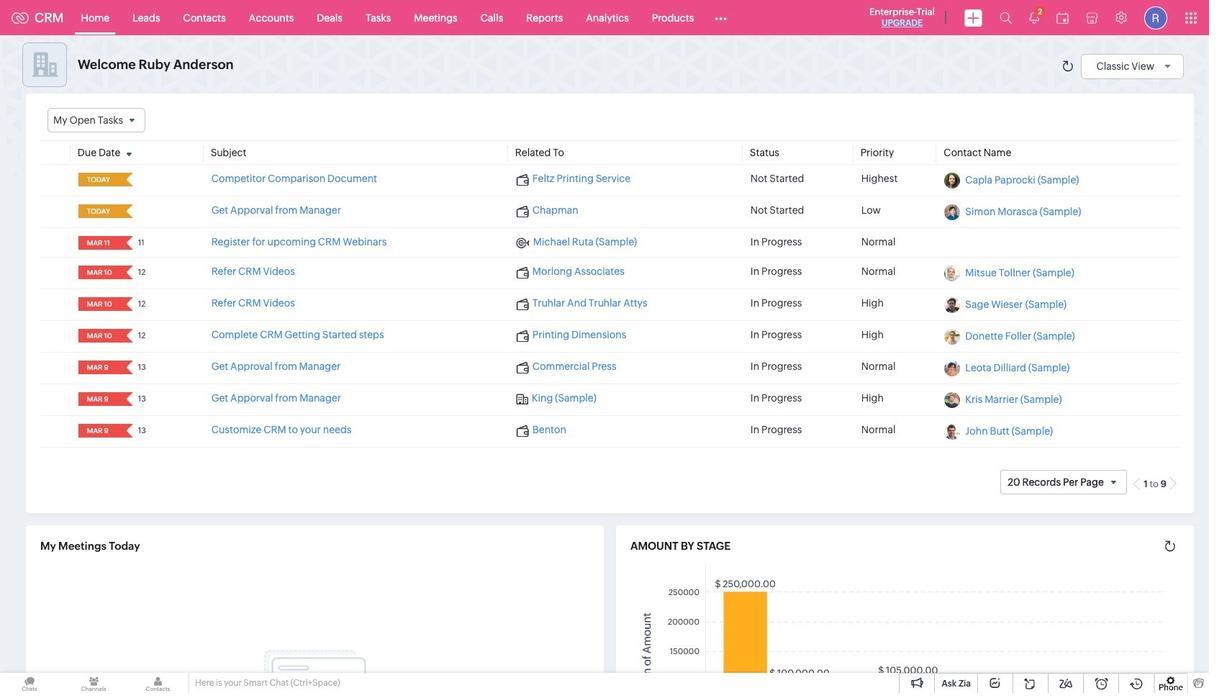 Task type: vqa. For each thing, say whether or not it's contained in the screenshot.
Search "IMAGE"
yes



Task type: locate. For each thing, give the bounding box(es) containing it.
chats image
[[0, 673, 59, 693]]

calendar image
[[1057, 12, 1069, 23]]

contacts image
[[128, 673, 188, 693]]

late by  days image
[[120, 207, 138, 215]]

None field
[[48, 108, 146, 133], [83, 173, 116, 187], [83, 205, 116, 218], [83, 236, 116, 250], [83, 266, 116, 279], [83, 297, 116, 311], [83, 329, 116, 343], [83, 361, 116, 374], [83, 392, 116, 406], [83, 424, 116, 438], [48, 108, 146, 133], [83, 173, 116, 187], [83, 205, 116, 218], [83, 236, 116, 250], [83, 266, 116, 279], [83, 297, 116, 311], [83, 329, 116, 343], [83, 361, 116, 374], [83, 392, 116, 406], [83, 424, 116, 438]]

signals element
[[1021, 0, 1048, 35]]

profile image
[[1144, 6, 1167, 29]]

create menu element
[[956, 0, 991, 35]]



Task type: describe. For each thing, give the bounding box(es) containing it.
late by  days image
[[120, 175, 138, 184]]

channels image
[[64, 673, 123, 693]]

search image
[[1000, 12, 1012, 24]]

Other Modules field
[[706, 6, 737, 29]]

logo image
[[12, 12, 29, 23]]

create menu image
[[964, 9, 982, 26]]

profile element
[[1136, 0, 1176, 35]]

search element
[[991, 0, 1021, 35]]



